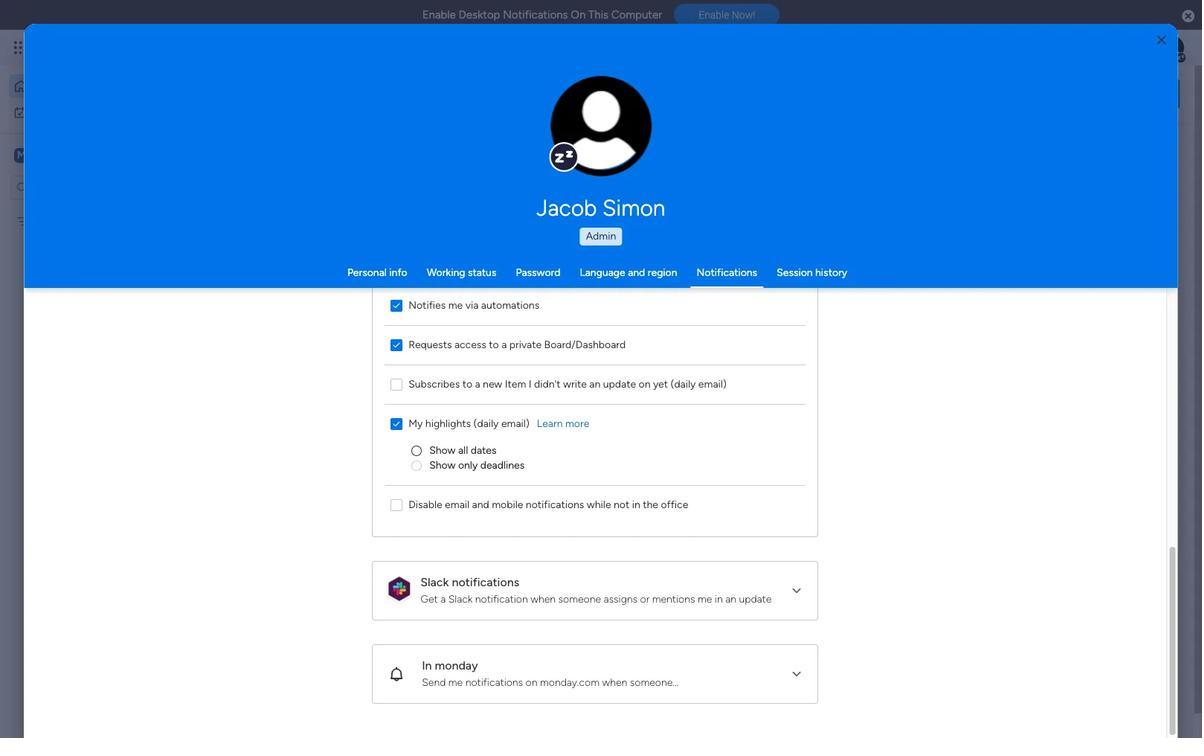 Task type: vqa. For each thing, say whether or not it's contained in the screenshot.
"M"
yes



Task type: describe. For each thing, give the bounding box(es) containing it.
1 horizontal spatial main
[[365, 327, 388, 339]]

help center element
[[957, 665, 1180, 725]]

working status link
[[427, 266, 497, 279]]

working status
[[427, 266, 497, 279]]

show for show only deadlines
[[430, 459, 456, 471]]

my board
[[35, 215, 79, 227]]

learn
[[537, 417, 563, 430]]

teammates
[[402, 509, 462, 523]]

more
[[566, 417, 590, 430]]

profile
[[606, 134, 633, 145]]

in monday send me notifications on monday.com when someone...
[[422, 658, 679, 689]]

while
[[587, 498, 612, 511]]

1 vertical spatial email)
[[502, 417, 530, 430]]

>
[[356, 327, 363, 339]]

me inside 'slack notifications get a slack notification when someone assigns or mentions me in an update'
[[698, 593, 713, 605]]

disable email and mobile notifications while not in the office
[[409, 498, 689, 511]]

0 vertical spatial on
[[639, 378, 651, 390]]

history
[[815, 266, 848, 279]]

highlights
[[426, 417, 471, 430]]

language and region
[[580, 266, 677, 279]]

work inside main workspace work management
[[318, 655, 343, 668]]

a for notifications
[[441, 593, 446, 605]]

monday
[[435, 658, 478, 672]]

notifies me via automations
[[409, 299, 540, 311]]

my board list box
[[0, 205, 190, 435]]

in inside region
[[632, 498, 641, 511]]

my highlights (daily email)
[[409, 417, 530, 430]]

new
[[483, 378, 503, 390]]

1 image
[[985, 31, 998, 47]]

deadlines
[[481, 459, 525, 471]]

yet
[[653, 378, 668, 390]]

session
[[777, 266, 813, 279]]

requests access to a private board/dashboard
[[409, 338, 626, 351]]

via
[[466, 299, 479, 311]]

now!
[[732, 9, 755, 21]]

workspace inside main workspace work management
[[333, 634, 397, 650]]

get
[[421, 593, 438, 605]]

board
[[52, 215, 79, 227]]

collaborating
[[516, 509, 586, 523]]

notification
[[476, 593, 528, 605]]

learn more link
[[537, 416, 590, 431]]

status
[[468, 266, 497, 279]]

Search in workspace field
[[31, 179, 124, 196]]

your
[[375, 509, 399, 523]]

0 vertical spatial email)
[[699, 378, 727, 390]]

when inside 'slack notifications get a slack notification when someone assigns or mentions me in an update'
[[531, 593, 556, 605]]

password link
[[516, 266, 561, 279]]

picture
[[586, 147, 617, 158]]

in
[[422, 658, 432, 672]]

enable now! button
[[674, 4, 780, 26]]

mobile
[[492, 498, 524, 511]]

when inside "in monday send me notifications on monday.com when someone..."
[[602, 676, 628, 689]]

subscribes to a new item i didn't write an update on yet (daily email)
[[409, 378, 727, 390]]

item
[[505, 378, 527, 390]]

on inside "in monday send me notifications on monday.com when someone..."
[[526, 676, 538, 689]]

jacob
[[537, 195, 597, 222]]

invite your teammates and start collaborating
[[342, 509, 586, 523]]

dates
[[471, 444, 497, 456]]

jacob simon button
[[397, 195, 806, 222]]

invite
[[342, 509, 372, 523]]

1 horizontal spatial a
[[475, 378, 481, 390]]

a for access
[[502, 338, 507, 351]]

change profile picture
[[570, 134, 633, 158]]

0 vertical spatial work
[[267, 327, 290, 339]]

only
[[459, 459, 478, 471]]

personal
[[347, 266, 387, 279]]

getting started element
[[957, 594, 1180, 653]]

thanks
[[793, 510, 823, 522]]

personal info link
[[347, 266, 407, 279]]

in inside 'slack notifications get a slack notification when someone assigns or mentions me in an update'
[[715, 593, 723, 605]]

someone...
[[630, 676, 679, 689]]

0 horizontal spatial notifications
[[503, 8, 568, 22]]

1 horizontal spatial notifications
[[697, 266, 758, 279]]

1
[[387, 386, 391, 399]]

select product image
[[13, 40, 28, 55]]

all
[[459, 444, 468, 456]]

region containing notifies me via automations
[[373, 0, 818, 536]]

admin
[[586, 230, 616, 243]]

board/dashboard
[[545, 338, 626, 351]]

this
[[588, 8, 609, 22]]

no
[[776, 510, 790, 522]]

not
[[614, 498, 630, 511]]

language and region link
[[580, 266, 677, 279]]

private
[[510, 338, 542, 351]]

disable
[[409, 498, 443, 511]]

update feed (inbox)
[[251, 385, 375, 401]]

send
[[422, 676, 446, 689]]

requests
[[409, 338, 452, 351]]

dapulse x slim image
[[1158, 138, 1176, 155]]

and left start
[[465, 509, 485, 523]]

computer
[[611, 8, 662, 22]]

automations
[[481, 299, 540, 311]]

dapulse close image
[[1182, 9, 1195, 24]]

enable for enable now!
[[699, 9, 729, 21]]

show all dates
[[430, 444, 497, 456]]



Task type: locate. For each thing, give the bounding box(es) containing it.
simon
[[603, 195, 665, 222]]

no thanks button
[[770, 504, 829, 528]]

on left monday.com
[[526, 676, 538, 689]]

close image
[[1157, 35, 1166, 46]]

slack notifications get a slack notification when someone assigns or mentions me in an update
[[421, 575, 772, 605]]

home image
[[13, 79, 28, 94]]

1 vertical spatial update
[[739, 593, 772, 605]]

0 vertical spatial in
[[632, 498, 641, 511]]

someone
[[559, 593, 601, 605]]

working
[[427, 266, 465, 279]]

0 vertical spatial notifications
[[526, 498, 585, 511]]

i
[[529, 378, 532, 390]]

1 vertical spatial in
[[715, 593, 723, 605]]

0 horizontal spatial in
[[632, 498, 641, 511]]

enable
[[422, 8, 456, 22], [699, 9, 729, 21]]

0 horizontal spatial when
[[531, 593, 556, 605]]

when left someone...
[[602, 676, 628, 689]]

0 horizontal spatial work
[[267, 327, 290, 339]]

me down monday
[[449, 676, 463, 689]]

1 show from the top
[[430, 444, 456, 456]]

notifications up the "notification"
[[452, 575, 520, 589]]

when left someone
[[531, 593, 556, 605]]

1 horizontal spatial update
[[739, 593, 772, 605]]

email)
[[699, 378, 727, 390], [502, 417, 530, 430]]

in left the
[[632, 498, 641, 511]]

1 horizontal spatial on
[[639, 378, 651, 390]]

notifications left on at the top left of the page
[[503, 8, 568, 22]]

1 horizontal spatial work
[[318, 655, 343, 668]]

1 vertical spatial to
[[463, 378, 473, 390]]

0 vertical spatial an
[[590, 378, 601, 390]]

0 horizontal spatial update
[[603, 378, 636, 390]]

an
[[590, 378, 601, 390], [726, 593, 737, 605]]

email
[[445, 498, 470, 511]]

a inside 'slack notifications get a slack notification when someone assigns or mentions me in an update'
[[441, 593, 446, 605]]

2 vertical spatial notifications
[[466, 676, 523, 689]]

a
[[502, 338, 507, 351], [475, 378, 481, 390], [441, 593, 446, 605]]

start
[[488, 509, 513, 523]]

on
[[571, 8, 586, 22]]

my inside region
[[409, 417, 423, 430]]

1 vertical spatial work
[[318, 655, 343, 668]]

show down show all dates
[[430, 459, 456, 471]]

0 horizontal spatial main
[[301, 634, 329, 650]]

info
[[389, 266, 407, 279]]

an right 'write'
[[590, 378, 601, 390]]

notifications
[[503, 8, 568, 22], [697, 266, 758, 279]]

to right access
[[489, 338, 499, 351]]

0 vertical spatial show
[[430, 444, 456, 456]]

workspace
[[390, 327, 441, 339], [333, 634, 397, 650]]

management left >
[[292, 327, 354, 339]]

1 horizontal spatial in
[[715, 593, 723, 605]]

0 horizontal spatial on
[[526, 676, 538, 689]]

1 horizontal spatial an
[[726, 593, 737, 605]]

my left board
[[35, 215, 49, 227]]

0 vertical spatial workspace
[[390, 327, 441, 339]]

1 vertical spatial when
[[602, 676, 628, 689]]

enable for enable desktop notifications on this computer
[[422, 8, 456, 22]]

an right the mentions
[[726, 593, 737, 605]]

notifications
[[526, 498, 585, 511], [452, 575, 520, 589], [466, 676, 523, 689]]

workspace image
[[14, 147, 29, 163]]

1 vertical spatial me
[[698, 593, 713, 605]]

0 vertical spatial when
[[531, 593, 556, 605]]

feed
[[299, 385, 327, 401]]

0 horizontal spatial a
[[441, 593, 446, 605]]

0 vertical spatial update
[[603, 378, 636, 390]]

work
[[267, 327, 290, 339], [318, 655, 343, 668]]

write
[[564, 378, 587, 390]]

learn more
[[537, 417, 590, 430]]

0 vertical spatial a
[[502, 338, 507, 351]]

monday.com
[[540, 676, 600, 689]]

notifications for email
[[526, 498, 585, 511]]

the
[[643, 498, 659, 511]]

notifications down monday
[[466, 676, 523, 689]]

1 vertical spatial main
[[301, 634, 329, 650]]

notifications link
[[697, 266, 758, 279]]

1 vertical spatial show
[[430, 459, 456, 471]]

to
[[489, 338, 499, 351], [463, 378, 473, 390]]

personal info
[[347, 266, 407, 279]]

notifications inside 'slack notifications get a slack notification when someone assigns or mentions me in an update'
[[452, 575, 520, 589]]

a right get
[[441, 593, 446, 605]]

my for my highlights (daily email)
[[409, 417, 423, 430]]

main inside main workspace work management
[[301, 634, 329, 650]]

2 vertical spatial a
[[441, 593, 446, 605]]

change profile picture button
[[551, 76, 652, 177]]

slack right get
[[449, 593, 473, 605]]

0 vertical spatial management
[[292, 327, 354, 339]]

my
[[35, 215, 49, 227], [409, 417, 423, 430]]

in right the mentions
[[715, 593, 723, 605]]

2 vertical spatial me
[[449, 676, 463, 689]]

jacob simon image
[[1161, 36, 1184, 60]]

session history link
[[777, 266, 848, 279]]

update inside 'slack notifications get a slack notification when someone assigns or mentions me in an update'
[[739, 593, 772, 605]]

enable inside enable now! button
[[699, 9, 729, 21]]

subscribes
[[409, 378, 460, 390]]

enable left the now!
[[699, 9, 729, 21]]

and inside region
[[472, 498, 490, 511]]

or
[[641, 593, 650, 605]]

office
[[661, 498, 689, 511]]

0 vertical spatial me
[[449, 299, 463, 311]]

and
[[628, 266, 645, 279], [472, 498, 490, 511], [465, 509, 485, 523]]

show left all
[[430, 444, 456, 456]]

enable now!
[[699, 9, 755, 21]]

1 horizontal spatial enable
[[699, 9, 729, 21]]

notifications inside "in monday send me notifications on monday.com when someone..."
[[466, 676, 523, 689]]

slack
[[421, 575, 449, 589], [449, 593, 473, 605]]

add to favorites image
[[421, 302, 436, 317]]

1 horizontal spatial (daily
[[671, 378, 696, 390]]

access
[[455, 338, 487, 351]]

1 horizontal spatial my
[[409, 417, 423, 430]]

1 horizontal spatial when
[[602, 676, 628, 689]]

change
[[570, 134, 603, 145]]

notifications right the region
[[697, 266, 758, 279]]

to left new
[[463, 378, 473, 390]]

in
[[632, 498, 641, 511], [715, 593, 723, 605]]

0 vertical spatial (daily
[[671, 378, 696, 390]]

my inside list box
[[35, 215, 49, 227]]

show for show all dates
[[430, 444, 456, 456]]

password
[[516, 266, 561, 279]]

notifications inside region
[[526, 498, 585, 511]]

0 vertical spatial main
[[365, 327, 388, 339]]

no thanks
[[776, 510, 823, 522]]

on
[[639, 378, 651, 390], [526, 676, 538, 689]]

work management > main workspace link
[[242, 181, 450, 348]]

(daily up dates
[[474, 417, 499, 430]]

notifications left the while
[[526, 498, 585, 511]]

0 horizontal spatial to
[[463, 378, 473, 390]]

0 horizontal spatial email)
[[502, 417, 530, 430]]

an inside 'slack notifications get a slack notification when someone assigns or mentions me in an update'
[[726, 593, 737, 605]]

enable left desktop at the left of page
[[422, 8, 456, 22]]

1 vertical spatial an
[[726, 593, 737, 605]]

1 vertical spatial notifications
[[697, 266, 758, 279]]

assigns
[[604, 593, 638, 605]]

(daily right yet
[[671, 378, 696, 390]]

show only deadlines
[[430, 459, 525, 471]]

0 horizontal spatial my
[[35, 215, 49, 227]]

email) left learn
[[502, 417, 530, 430]]

1 vertical spatial notifications
[[452, 575, 520, 589]]

1 horizontal spatial email)
[[699, 378, 727, 390]]

a left private
[[502, 338, 507, 351]]

region
[[373, 0, 818, 536]]

0 horizontal spatial (daily
[[474, 417, 499, 430]]

0 horizontal spatial an
[[590, 378, 601, 390]]

my for my board
[[35, 215, 49, 227]]

my work image
[[13, 105, 27, 119]]

jacob simon
[[537, 195, 665, 222]]

1 vertical spatial management
[[345, 655, 411, 668]]

1 vertical spatial workspace
[[333, 634, 397, 650]]

desktop
[[459, 8, 500, 22]]

0 vertical spatial my
[[35, 215, 49, 227]]

me left via
[[449, 299, 463, 311]]

notifications for monday
[[466, 676, 523, 689]]

0 vertical spatial to
[[489, 338, 499, 351]]

1 vertical spatial slack
[[449, 593, 473, 605]]

slack up get
[[421, 575, 449, 589]]

mentions
[[652, 593, 696, 605]]

enable desktop notifications on this computer
[[422, 8, 662, 22]]

region
[[648, 266, 677, 279]]

2 horizontal spatial a
[[502, 338, 507, 351]]

work management > main workspace
[[267, 327, 441, 339]]

1 vertical spatial on
[[526, 676, 538, 689]]

notifies
[[409, 299, 446, 311]]

me right the mentions
[[698, 593, 713, 605]]

1 vertical spatial (daily
[[474, 417, 499, 430]]

1 vertical spatial a
[[475, 378, 481, 390]]

a left new
[[475, 378, 481, 390]]

me inside "in monday send me notifications on monday.com when someone..."
[[449, 676, 463, 689]]

me
[[449, 299, 463, 311], [698, 593, 713, 605], [449, 676, 463, 689]]

m
[[17, 148, 26, 161]]

language
[[580, 266, 626, 279]]

on left yet
[[639, 378, 651, 390]]

email) right yet
[[699, 378, 727, 390]]

and right email
[[472, 498, 490, 511]]

1 vertical spatial my
[[409, 417, 423, 430]]

option
[[0, 208, 190, 211]]

0 vertical spatial slack
[[421, 575, 449, 589]]

0 vertical spatial notifications
[[503, 8, 568, 22]]

m button
[[10, 142, 148, 168]]

when
[[531, 593, 556, 605], [602, 676, 628, 689]]

management inside main workspace work management
[[345, 655, 411, 668]]

and left the region
[[628, 266, 645, 279]]

1 horizontal spatial to
[[489, 338, 499, 351]]

(daily
[[671, 378, 696, 390], [474, 417, 499, 430]]

management left in
[[345, 655, 411, 668]]

session history
[[777, 266, 848, 279]]

my left the highlights
[[409, 417, 423, 430]]

update
[[251, 385, 296, 401]]

2 show from the top
[[430, 459, 456, 471]]

0 horizontal spatial enable
[[422, 8, 456, 22]]



